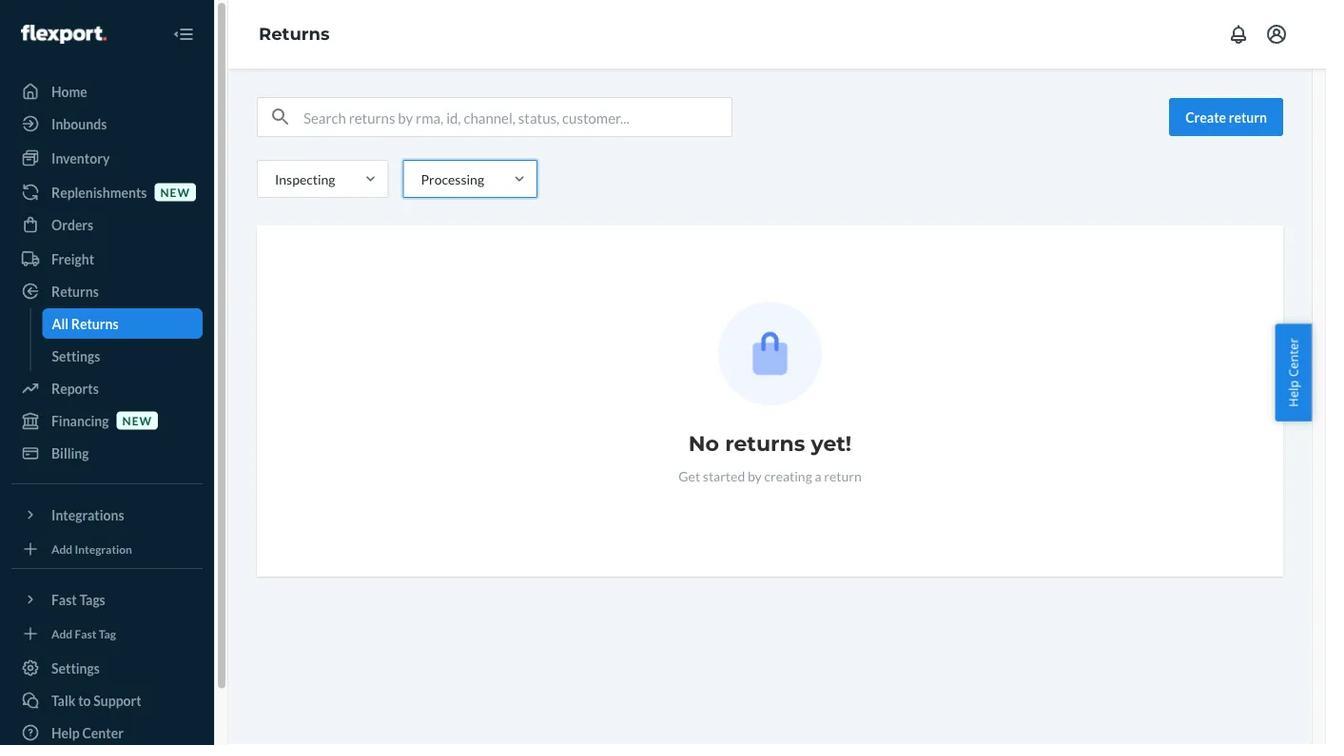 Task type: describe. For each thing, give the bounding box(es) containing it.
tags
[[79, 592, 105, 608]]

help center button
[[1276, 324, 1313, 422]]

flexport logo image
[[21, 25, 106, 44]]

add for add integration
[[51, 542, 73, 556]]

0 horizontal spatial help
[[51, 725, 80, 741]]

inspecting
[[275, 171, 336, 187]]

inventory link
[[11, 143, 203, 173]]

add integration link
[[11, 538, 203, 561]]

create
[[1186, 109, 1227, 125]]

all returns
[[52, 316, 119, 332]]

get
[[679, 468, 701, 484]]

fast inside 'dropdown button'
[[51, 592, 77, 608]]

started
[[703, 468, 746, 484]]

replenishments
[[51, 184, 147, 200]]

add fast tag link
[[11, 623, 203, 645]]

Search returns by rma, id, channel, status, customer... text field
[[304, 98, 732, 136]]

to
[[78, 692, 91, 709]]

talk to support button
[[11, 685, 203, 716]]

help center inside button
[[1285, 338, 1303, 407]]

billing link
[[11, 438, 203, 468]]

inbounds link
[[11, 109, 203, 139]]

inventory
[[51, 150, 110, 166]]

integrations button
[[11, 500, 203, 530]]

billing
[[51, 445, 89, 461]]

return inside button
[[1230, 109, 1268, 125]]

add for add fast tag
[[51, 627, 73, 641]]

2 vertical spatial returns
[[71, 316, 119, 332]]

home
[[51, 83, 87, 99]]

2 settings from the top
[[51, 660, 100, 676]]

home link
[[11, 76, 203, 107]]

new for replenishments
[[160, 185, 190, 199]]

talk
[[51, 692, 76, 709]]

by
[[748, 468, 762, 484]]

1 settings from the top
[[52, 348, 100, 364]]

financing
[[51, 413, 109, 429]]

create return
[[1186, 109, 1268, 125]]

0 vertical spatial returns link
[[259, 23, 330, 44]]



Task type: locate. For each thing, give the bounding box(es) containing it.
help center
[[1285, 338, 1303, 407], [51, 725, 124, 741]]

0 horizontal spatial returns link
[[11, 276, 203, 306]]

1 vertical spatial center
[[82, 725, 124, 741]]

0 vertical spatial returns
[[259, 23, 330, 44]]

reports link
[[11, 373, 203, 404]]

creating
[[765, 468, 813, 484]]

1 vertical spatial new
[[122, 414, 152, 427]]

1 horizontal spatial center
[[1285, 338, 1303, 377]]

1 add from the top
[[51, 542, 73, 556]]

no
[[689, 431, 720, 456]]

center inside button
[[1285, 338, 1303, 377]]

1 horizontal spatial help center
[[1285, 338, 1303, 407]]

1 vertical spatial fast
[[75, 627, 97, 641]]

new for financing
[[122, 414, 152, 427]]

1 vertical spatial returns
[[51, 283, 99, 299]]

empty list image
[[719, 302, 822, 405]]

freight link
[[11, 244, 203, 274]]

fast tags
[[51, 592, 105, 608]]

1 horizontal spatial help
[[1285, 380, 1303, 407]]

0 vertical spatial center
[[1285, 338, 1303, 377]]

settings link
[[42, 341, 203, 371], [11, 653, 203, 683]]

1 vertical spatial settings
[[51, 660, 100, 676]]

all returns link
[[42, 308, 203, 339]]

1 vertical spatial add
[[51, 627, 73, 641]]

get started by creating a return
[[679, 468, 862, 484]]

1 vertical spatial help center
[[51, 725, 124, 741]]

settings link down all returns link
[[42, 341, 203, 371]]

new up orders link
[[160, 185, 190, 199]]

fast left tags
[[51, 592, 77, 608]]

settings
[[52, 348, 100, 364], [51, 660, 100, 676]]

orders link
[[11, 209, 203, 240]]

0 horizontal spatial new
[[122, 414, 152, 427]]

center
[[1285, 338, 1303, 377], [82, 725, 124, 741]]

support
[[94, 692, 141, 709]]

0 horizontal spatial return
[[825, 468, 862, 484]]

help
[[1285, 380, 1303, 407], [51, 725, 80, 741]]

settings up to
[[51, 660, 100, 676]]

add
[[51, 542, 73, 556], [51, 627, 73, 641]]

0 vertical spatial help
[[1285, 380, 1303, 407]]

integration
[[75, 542, 132, 556]]

0 horizontal spatial help center
[[51, 725, 124, 741]]

processing
[[421, 171, 485, 187]]

reports
[[51, 380, 99, 396]]

new down reports link in the bottom of the page
[[122, 414, 152, 427]]

2 add from the top
[[51, 627, 73, 641]]

help center link
[[11, 718, 203, 745]]

0 vertical spatial settings
[[52, 348, 100, 364]]

all
[[52, 316, 69, 332]]

tag
[[99, 627, 116, 641]]

settings link up talk to support button
[[11, 653, 203, 683]]

returns link
[[259, 23, 330, 44], [11, 276, 203, 306]]

settings up reports
[[52, 348, 100, 364]]

1 horizontal spatial new
[[160, 185, 190, 199]]

return right create
[[1230, 109, 1268, 125]]

0 vertical spatial help center
[[1285, 338, 1303, 407]]

a
[[815, 468, 822, 484]]

add left integration in the bottom left of the page
[[51, 542, 73, 556]]

returns
[[259, 23, 330, 44], [51, 283, 99, 299], [71, 316, 119, 332]]

new
[[160, 185, 190, 199], [122, 414, 152, 427]]

talk to support
[[51, 692, 141, 709]]

1 vertical spatial help
[[51, 725, 80, 741]]

fast left tag
[[75, 627, 97, 641]]

return right a
[[825, 468, 862, 484]]

1 vertical spatial returns link
[[11, 276, 203, 306]]

no returns yet!
[[689, 431, 852, 456]]

integrations
[[51, 507, 124, 523]]

close navigation image
[[172, 23, 195, 46]]

1 horizontal spatial returns link
[[259, 23, 330, 44]]

orders
[[51, 217, 93, 233]]

freight
[[51, 251, 94, 267]]

0 vertical spatial return
[[1230, 109, 1268, 125]]

open account menu image
[[1266, 23, 1289, 46]]

1 horizontal spatial return
[[1230, 109, 1268, 125]]

1 vertical spatial settings link
[[11, 653, 203, 683]]

create return button
[[1170, 98, 1284, 136]]

0 vertical spatial new
[[160, 185, 190, 199]]

add down fast tags
[[51, 627, 73, 641]]

yet!
[[812, 431, 852, 456]]

0 vertical spatial fast
[[51, 592, 77, 608]]

1 vertical spatial return
[[825, 468, 862, 484]]

add integration
[[51, 542, 132, 556]]

open notifications image
[[1228, 23, 1251, 46]]

add fast tag
[[51, 627, 116, 641]]

0 vertical spatial add
[[51, 542, 73, 556]]

add inside 'link'
[[51, 542, 73, 556]]

help inside button
[[1285, 380, 1303, 407]]

return
[[1230, 109, 1268, 125], [825, 468, 862, 484]]

0 vertical spatial settings link
[[42, 341, 203, 371]]

fast tags button
[[11, 584, 203, 615]]

inbounds
[[51, 116, 107, 132]]

0 horizontal spatial center
[[82, 725, 124, 741]]

fast
[[51, 592, 77, 608], [75, 627, 97, 641]]

returns
[[726, 431, 806, 456]]



Task type: vqa. For each thing, say whether or not it's contained in the screenshot.
delivery.
no



